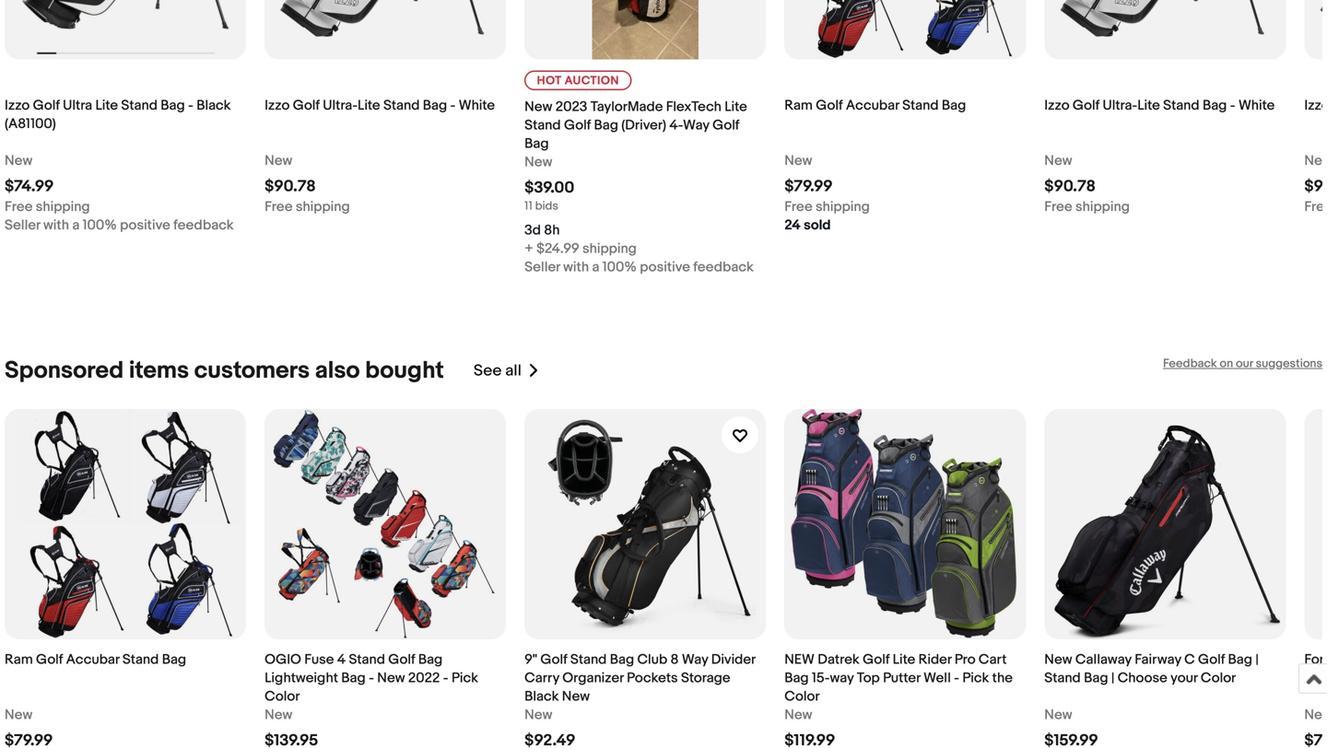 Task type: locate. For each thing, give the bounding box(es) containing it.
new inside new $79.99 free shipping 24 sold
[[785, 153, 813, 169]]

color
[[1201, 670, 1237, 687], [265, 689, 300, 705], [785, 689, 820, 705]]

new $90.78 free shipping for $90.78 text field
[[1045, 153, 1130, 215]]

0 vertical spatial accubar
[[846, 97, 900, 114]]

1 horizontal spatial accubar
[[846, 97, 900, 114]]

1 horizontal spatial black
[[525, 689, 559, 705]]

1 pick from the left
[[452, 670, 478, 687]]

new datrek golf lite rider pro cart bag 15-way top putter well - pick the color
[[785, 652, 1013, 705]]

free shipping text field down "$74.99" text box
[[5, 198, 90, 216]]

1 horizontal spatial white
[[1239, 97, 1275, 114]]

0 horizontal spatial ultra-
[[323, 97, 358, 114]]

2 new $90.78 free shipping from the left
[[1045, 153, 1130, 215]]

free shipping text field up sold
[[785, 198, 870, 216]]

top
[[857, 670, 880, 687]]

1 horizontal spatial free shipping text field
[[265, 198, 350, 216]]

ogio
[[265, 652, 301, 669]]

0 horizontal spatial free shipping text field
[[5, 198, 90, 216]]

1 vertical spatial with
[[563, 259, 589, 276]]

0 horizontal spatial ram golf accubar stand bag
[[5, 652, 186, 669]]

$39.00 text field
[[525, 178, 575, 198]]

pro
[[955, 652, 976, 669]]

a inside new 2023 taylormade flextech lite stand golf bag (driver) 4-way golf bag new $39.00 11 bids 3d 8h + $24.99 shipping seller with a 100% positive feedback
[[592, 259, 600, 276]]

1 horizontal spatial ram golf accubar stand bag
[[785, 97, 967, 114]]

0 horizontal spatial positive
[[120, 217, 170, 234]]

white for $90.78 text field
[[1239, 97, 1275, 114]]

stand inside izzo golf ultra lite stand bag - black (a81100)
[[121, 97, 158, 114]]

lite inside izzo golf ultra lite stand bag - black (a81100)
[[95, 97, 118, 114]]

free
[[5, 199, 33, 215], [265, 199, 293, 215], [785, 199, 813, 215], [1045, 199, 1073, 215], [1305, 199, 1328, 215]]

seller
[[5, 217, 40, 234], [525, 259, 560, 276]]

|
[[1256, 652, 1259, 669], [1112, 670, 1115, 687]]

feedback on our suggestions link
[[1164, 357, 1323, 371]]

1 vertical spatial feedback
[[694, 259, 754, 276]]

golf inside new datrek golf lite rider pro cart bag 15-way top putter well - pick the color
[[863, 652, 890, 669]]

1 horizontal spatial izzo golf ultra-lite stand bag - white
[[1045, 97, 1275, 114]]

1 new $90.78 free shipping from the left
[[265, 153, 350, 215]]

new callaway fairway c golf bag | stand bag  | choose your color
[[1045, 652, 1259, 687]]

0 horizontal spatial black
[[197, 97, 231, 114]]

on
[[1220, 357, 1234, 371]]

3 free from the left
[[785, 199, 813, 215]]

new inside ogio fuse 4 stand golf bag lightweight bag - new 2022 - pick color
[[377, 670, 405, 687]]

lite for $90.78 text box
[[358, 97, 380, 114]]

0 horizontal spatial with
[[43, 217, 69, 234]]

1 horizontal spatial with
[[563, 259, 589, 276]]

1 free from the left
[[5, 199, 33, 215]]

shipping inside new 2023 taylormade flextech lite stand golf bag (driver) 4-way golf bag new $39.00 11 bids 3d 8h + $24.99 shipping seller with a 100% positive feedback
[[583, 241, 637, 257]]

2 $90.78 from the left
[[1045, 177, 1096, 196]]

feedback
[[173, 217, 234, 234], [694, 259, 754, 276]]

1 horizontal spatial feedback
[[694, 259, 754, 276]]

auction
[[565, 74, 620, 88]]

3 izzo from the left
[[1045, 97, 1070, 114]]

free shipping text field down $90.78 text box
[[265, 198, 350, 216]]

with inside new 2023 taylormade flextech lite stand golf bag (driver) 4-way golf bag new $39.00 11 bids 3d 8h + $24.99 shipping seller with a 100% positive feedback
[[563, 259, 589, 276]]

1 ultra- from the left
[[323, 97, 358, 114]]

0 horizontal spatial pick
[[452, 670, 478, 687]]

15-
[[812, 670, 830, 687]]

c
[[1185, 652, 1196, 669]]

0 horizontal spatial new $90.78 free shipping
[[265, 153, 350, 215]]

golf
[[33, 97, 60, 114], [293, 97, 320, 114], [816, 97, 843, 114], [1073, 97, 1100, 114], [564, 117, 591, 134], [713, 117, 740, 134], [36, 652, 63, 669], [388, 652, 415, 669], [541, 652, 568, 669], [863, 652, 890, 669], [1199, 652, 1226, 669]]

24 sold text field
[[785, 216, 831, 235]]

1 horizontal spatial seller
[[525, 259, 560, 276]]

New text field
[[785, 152, 813, 170], [1045, 152, 1073, 170], [1305, 152, 1328, 170], [525, 706, 553, 725], [1045, 706, 1073, 725], [1305, 706, 1328, 725]]

2 white from the left
[[1239, 97, 1275, 114]]

3 free shipping text field from the left
[[785, 198, 870, 216]]

izzo for $90.78 text box
[[265, 97, 290, 114]]

1 horizontal spatial 100%
[[603, 259, 637, 276]]

color right your
[[1201, 670, 1237, 687]]

free shipping text field for $74.99
[[5, 198, 90, 216]]

2 izzo from the left
[[265, 97, 290, 114]]

1 horizontal spatial ram
[[785, 97, 813, 114]]

black inside the 9" golf stand bag club 8 way divider carry organizer pockets storage black new
[[525, 689, 559, 705]]

shipping down "$74.99" text box
[[36, 199, 90, 215]]

0 vertical spatial with
[[43, 217, 69, 234]]

1 vertical spatial way
[[682, 652, 708, 669]]

accubar
[[846, 97, 900, 114], [66, 652, 119, 669]]

4 free from the left
[[1045, 199, 1073, 215]]

new $90.78 free shipping
[[265, 153, 350, 215], [1045, 153, 1130, 215]]

0 horizontal spatial seller with a 100% positive feedback text field
[[5, 216, 234, 235]]

free down $90.78 text field
[[1045, 199, 1073, 215]]

new
[[785, 652, 815, 669]]

None text field
[[5, 732, 53, 750], [265, 732, 318, 750], [785, 732, 836, 750], [1045, 732, 1099, 750], [1305, 732, 1328, 750], [5, 732, 53, 750], [265, 732, 318, 750], [785, 732, 836, 750], [1045, 732, 1099, 750], [1305, 732, 1328, 750]]

free for free shipping text box
[[1045, 199, 1073, 215]]

0 horizontal spatial white
[[459, 97, 495, 114]]

0 horizontal spatial |
[[1112, 670, 1115, 687]]

ram
[[785, 97, 813, 114], [5, 652, 33, 669]]

pick
[[452, 670, 478, 687], [963, 670, 990, 687]]

pick down the pro
[[963, 670, 990, 687]]

izzo golf ultra-lite stand bag - white for $90.78 text field
[[1045, 97, 1275, 114]]

new text field for ogio fuse 4 stand golf bag lightweight bag - new 2022 - pick color
[[265, 706, 293, 725]]

with
[[43, 217, 69, 234], [563, 259, 589, 276]]

bag inside the 9" golf stand bag club 8 way divider carry organizer pockets storage black new
[[610, 652, 635, 669]]

color inside new callaway fairway c golf bag | stand bag  | choose your color
[[1201, 670, 1237, 687]]

1 horizontal spatial color
[[785, 689, 820, 705]]

izzo golf ultra-lite stand bag - white
[[265, 97, 495, 114], [1045, 97, 1275, 114]]

1 vertical spatial black
[[525, 689, 559, 705]]

1 vertical spatial a
[[592, 259, 600, 276]]

0 horizontal spatial a
[[72, 217, 80, 234]]

| down callaway on the bottom right of the page
[[1112, 670, 1115, 687]]

suggestions
[[1256, 357, 1323, 371]]

1 $90.78 from the left
[[265, 177, 316, 196]]

fairway
[[1135, 652, 1182, 669]]

new 2023 taylormade flextech lite stand golf bag (driver) 4-way golf bag new $39.00 11 bids 3d 8h + $24.99 shipping seller with a 100% positive feedback
[[525, 99, 754, 276]]

| left forg
[[1256, 652, 1259, 669]]

new text field for izzo golf ultra-lite stand bag - white
[[1045, 152, 1073, 170]]

white
[[459, 97, 495, 114], [1239, 97, 1275, 114]]

1 horizontal spatial pick
[[963, 670, 990, 687]]

1 vertical spatial seller
[[525, 259, 560, 276]]

lite
[[95, 97, 118, 114], [358, 97, 380, 114], [1138, 97, 1161, 114], [725, 99, 748, 115], [893, 652, 916, 669]]

seller down "$74.99" text box
[[5, 217, 40, 234]]

way right 8
[[682, 652, 708, 669]]

0 horizontal spatial 100%
[[83, 217, 117, 234]]

new text field for ram golf accubar stand bag
[[785, 152, 813, 170]]

a
[[72, 217, 80, 234], [592, 259, 600, 276]]

1 vertical spatial seller with a 100% positive feedback text field
[[525, 258, 754, 277]]

all
[[506, 361, 522, 381]]

2 ultra- from the left
[[1103, 97, 1138, 114]]

izzo up $90.78 text box
[[265, 97, 290, 114]]

2 izzo golf ultra-lite stand bag - white from the left
[[1045, 97, 1275, 114]]

shipping inside new $74.99 free shipping seller with a 100% positive feedback
[[36, 199, 90, 215]]

feedback
[[1164, 357, 1218, 371]]

positive
[[120, 217, 170, 234], [640, 259, 691, 276]]

1 izzo golf ultra-lite stand bag - white from the left
[[265, 97, 495, 114]]

with down the "$74.99"
[[43, 217, 69, 234]]

new
[[525, 99, 553, 115], [5, 153, 33, 169], [265, 153, 293, 169], [785, 153, 813, 169], [1045, 153, 1073, 169], [1305, 153, 1328, 169], [525, 154, 553, 171], [1045, 652, 1073, 669], [377, 670, 405, 687], [562, 689, 590, 705], [5, 707, 33, 724], [265, 707, 293, 724], [525, 707, 553, 724], [785, 707, 813, 724], [1045, 707, 1073, 724], [1305, 707, 1328, 724]]

seller down + in the left of the page
[[525, 259, 560, 276]]

ultra-
[[323, 97, 358, 114], [1103, 97, 1138, 114]]

color down 15-
[[785, 689, 820, 705]]

callaway
[[1076, 652, 1132, 669]]

2 horizontal spatial color
[[1201, 670, 1237, 687]]

pick inside ogio fuse 4 stand golf bag lightweight bag - new 2022 - pick color
[[452, 670, 478, 687]]

3d 8h text field
[[525, 221, 560, 240]]

with down + $24.99 shipping text box
[[563, 259, 589, 276]]

0 horizontal spatial feedback
[[173, 217, 234, 234]]

golf inside ogio fuse 4 stand golf bag lightweight bag - new 2022 - pick color
[[388, 652, 415, 669]]

0 vertical spatial positive
[[120, 217, 170, 234]]

0 horizontal spatial color
[[265, 689, 300, 705]]

0 horizontal spatial $90.78
[[265, 177, 316, 196]]

izzo up (a81100)
[[5, 97, 30, 114]]

way
[[683, 117, 710, 134], [682, 652, 708, 669]]

golf inside new callaway fairway c golf bag | stand bag  | choose your color
[[1199, 652, 1226, 669]]

flextech
[[666, 99, 722, 115]]

Free shipping text field
[[1045, 198, 1130, 216]]

lite for $90.78 text field
[[1138, 97, 1161, 114]]

-
[[188, 97, 193, 114], [450, 97, 456, 114], [1231, 97, 1236, 114], [369, 670, 374, 687], [443, 670, 449, 687], [954, 670, 960, 687]]

100% inside new 2023 taylormade flextech lite stand golf bag (driver) 4-way golf bag new $39.00 11 bids 3d 8h + $24.99 shipping seller with a 100% positive feedback
[[603, 259, 637, 276]]

0 vertical spatial ram
[[785, 97, 813, 114]]

5 free from the left
[[1305, 199, 1328, 215]]

0 horizontal spatial accubar
[[66, 652, 119, 669]]

feedback on our suggestions
[[1164, 357, 1323, 371]]

0 vertical spatial way
[[683, 117, 710, 134]]

0 vertical spatial seller
[[5, 217, 40, 234]]

0 horizontal spatial ram
[[5, 652, 33, 669]]

free down $90.78 text box
[[265, 199, 293, 215]]

- inside izzo golf ultra lite stand bag - black (a81100)
[[188, 97, 193, 114]]

new $74.99 free shipping seller with a 100% positive feedback
[[5, 153, 234, 234]]

positive inside new $74.99 free shipping seller with a 100% positive feedback
[[120, 217, 170, 234]]

0 horizontal spatial izzo golf ultra-lite stand bag - white
[[265, 97, 495, 114]]

2 free shipping text field from the left
[[265, 198, 350, 216]]

way down flextech
[[683, 117, 710, 134]]

storage
[[681, 670, 731, 687]]

ram golf accubar stand bag
[[785, 97, 967, 114], [5, 652, 186, 669]]

black
[[197, 97, 231, 114], [525, 689, 559, 705]]

lite inside new 2023 taylormade flextech lite stand golf bag (driver) 4-way golf bag new $39.00 11 bids 3d 8h + $24.99 shipping seller with a 100% positive feedback
[[725, 99, 748, 115]]

$90.78 for $90.78 text box
[[265, 177, 316, 196]]

$90.78
[[265, 177, 316, 196], [1045, 177, 1096, 196]]

Free shipping text field
[[5, 198, 90, 216], [265, 198, 350, 216], [785, 198, 870, 216]]

1 free shipping text field from the left
[[5, 198, 90, 216]]

Seller with a 100% positive feedback text field
[[5, 216, 234, 235], [525, 258, 754, 277]]

- inside new datrek golf lite rider pro cart bag 15-way top putter well - pick the color
[[954, 670, 960, 687]]

2 horizontal spatial free shipping text field
[[785, 198, 870, 216]]

carry
[[525, 670, 560, 687]]

1 horizontal spatial positive
[[640, 259, 691, 276]]

see all link
[[474, 357, 540, 385]]

New text field
[[5, 152, 33, 170], [265, 152, 293, 170], [525, 153, 553, 172], [5, 706, 33, 725], [265, 706, 293, 725], [785, 706, 813, 725]]

2 free from the left
[[265, 199, 293, 215]]

0 vertical spatial feedback
[[173, 217, 234, 234]]

sponsored items customers also bought
[[5, 357, 444, 385]]

100%
[[83, 217, 117, 234], [603, 259, 637, 276]]

bought
[[365, 357, 444, 385]]

with inside new $74.99 free shipping seller with a 100% positive feedback
[[43, 217, 69, 234]]

shipping down $90.78 text field
[[1076, 199, 1130, 215]]

sponsored
[[5, 357, 124, 385]]

shipping
[[36, 199, 90, 215], [296, 199, 350, 215], [816, 199, 870, 215], [1076, 199, 1130, 215], [583, 241, 637, 257]]

1 vertical spatial 100%
[[603, 259, 637, 276]]

shipping up sold
[[816, 199, 870, 215]]

1 vertical spatial ram
[[5, 652, 33, 669]]

1 horizontal spatial new $90.78 free shipping
[[1045, 153, 1130, 215]]

0 horizontal spatial seller
[[5, 217, 40, 234]]

1 horizontal spatial a
[[592, 259, 600, 276]]

shipping right $24.99
[[583, 241, 637, 257]]

datrek
[[818, 652, 860, 669]]

izzo up $90.78 text field
[[1045, 97, 1070, 114]]

izzo golf ultra-lite stand bag - white for $90.78 text box
[[265, 97, 495, 114]]

1 white from the left
[[459, 97, 495, 114]]

free up the 24
[[785, 199, 813, 215]]

100% inside new $74.99 free shipping seller with a 100% positive feedback
[[83, 217, 117, 234]]

izzo
[[5, 97, 30, 114], [265, 97, 290, 114], [1045, 97, 1070, 114], [1305, 97, 1328, 114]]

2 pick from the left
[[963, 670, 990, 687]]

free inside new $79.99 free shipping 24 sold
[[785, 199, 813, 215]]

divider
[[712, 652, 756, 669]]

izzo inside izzo golf ultra lite stand bag - black (a81100)
[[5, 97, 30, 114]]

color down lightweight in the left bottom of the page
[[265, 689, 300, 705]]

izzo up new $90 free
[[1305, 97, 1328, 114]]

shipping inside new $79.99 free shipping 24 sold
[[816, 199, 870, 215]]

well
[[924, 670, 951, 687]]

1 horizontal spatial $90.78
[[1045, 177, 1096, 196]]

color inside new datrek golf lite rider pro cart bag 15-way top putter well - pick the color
[[785, 689, 820, 705]]

pockets
[[627, 670, 678, 687]]

choose
[[1118, 670, 1168, 687]]

0 vertical spatial black
[[197, 97, 231, 114]]

1 vertical spatial |
[[1112, 670, 1115, 687]]

1 izzo from the left
[[5, 97, 30, 114]]

1 vertical spatial accubar
[[66, 652, 119, 669]]

free down $90 text box on the top
[[1305, 199, 1328, 215]]

None text field
[[525, 732, 576, 750]]

izzo golf ultra lite stand bag - black (a81100)
[[5, 97, 231, 132]]

the
[[993, 670, 1013, 687]]

new $90.78 free shipping for $90.78 text box
[[265, 153, 350, 215]]

bag inside new datrek golf lite rider pro cart bag 15-way top putter well - pick the color
[[785, 670, 809, 687]]

0 vertical spatial |
[[1256, 652, 1259, 669]]

stand inside ogio fuse 4 stand golf bag lightweight bag - new 2022 - pick color
[[349, 652, 385, 669]]

1 horizontal spatial ultra-
[[1103, 97, 1138, 114]]

also
[[315, 357, 360, 385]]

1 horizontal spatial |
[[1256, 652, 1259, 669]]

8
[[671, 652, 679, 669]]

pick inside new datrek golf lite rider pro cart bag 15-way top putter well - pick the color
[[963, 670, 990, 687]]

0 vertical spatial a
[[72, 217, 80, 234]]

pick right the 2022
[[452, 670, 478, 687]]

free down the "$74.99"
[[5, 199, 33, 215]]

1 vertical spatial positive
[[640, 259, 691, 276]]

1 vertical spatial ram golf accubar stand bag
[[5, 652, 186, 669]]

0 vertical spatial 100%
[[83, 217, 117, 234]]

stand
[[121, 97, 158, 114], [384, 97, 420, 114], [903, 97, 939, 114], [1164, 97, 1200, 114], [525, 117, 561, 134], [123, 652, 159, 669], [349, 652, 385, 669], [571, 652, 607, 669], [1045, 670, 1081, 687]]



Task type: describe. For each thing, give the bounding box(es) containing it.
shipping down $90.78 text box
[[296, 199, 350, 215]]

$74.99
[[5, 177, 54, 196]]

feedback inside new 2023 taylormade flextech lite stand golf bag (driver) 4-way golf bag new $39.00 11 bids 3d 8h + $24.99 shipping seller with a 100% positive feedback
[[694, 259, 754, 276]]

+ $24.99 shipping text field
[[525, 240, 637, 258]]

bids
[[535, 199, 559, 213]]

new text field for new callaway fairway c golf bag | stand bag  | choose your color
[[1045, 706, 1073, 725]]

see
[[474, 361, 502, 381]]

free shipping text field for $79.99
[[785, 198, 870, 216]]

way inside the 9" golf stand bag club 8 way divider carry organizer pockets storage black new
[[682, 652, 708, 669]]

stand inside new callaway fairway c golf bag | stand bag  | choose your color
[[1045, 670, 1081, 687]]

4
[[337, 652, 346, 669]]

0 vertical spatial ram golf accubar stand bag
[[785, 97, 967, 114]]

(driver)
[[622, 117, 667, 134]]

new text field for izzo golf ultra lite stand bag - black (a81100)
[[5, 152, 33, 170]]

ogio fuse 4 stand golf bag lightweight bag - new 2022 - pick color
[[265, 652, 478, 705]]

fuse
[[305, 652, 334, 669]]

free for free text field
[[1305, 199, 1328, 215]]

izzo for $90.78 text field
[[1045, 97, 1070, 114]]

new text field for 9" golf stand bag club 8 way divider carry organizer pockets storage black new
[[525, 706, 553, 725]]

items
[[129, 357, 189, 385]]

izzo for "$74.99" text box
[[5, 97, 30, 114]]

2022
[[408, 670, 440, 687]]

sold
[[804, 217, 831, 234]]

your
[[1171, 670, 1198, 687]]

our
[[1236, 357, 1254, 371]]

seller inside new 2023 taylormade flextech lite stand golf bag (driver) 4-way golf bag new $39.00 11 bids 3d 8h + $24.99 shipping seller with a 100% positive feedback
[[525, 259, 560, 276]]

$90
[[1305, 177, 1328, 196]]

bag inside izzo golf ultra lite stand bag - black (a81100)
[[161, 97, 185, 114]]

1 horizontal spatial seller with a 100% positive feedback text field
[[525, 258, 754, 277]]

rider
[[919, 652, 952, 669]]

stand inside new 2023 taylormade flextech lite stand golf bag (driver) 4-way golf bag new $39.00 11 bids 3d 8h + $24.99 shipping seller with a 100% positive feedback
[[525, 117, 561, 134]]

feedback inside new $74.99 free shipping seller with a 100% positive feedback
[[173, 217, 234, 234]]

see all
[[474, 361, 522, 381]]

new text field for izzo
[[1305, 152, 1328, 170]]

hot
[[537, 74, 562, 88]]

2023
[[556, 99, 588, 115]]

golf inside izzo golf ultra lite stand bag - black (a81100)
[[33, 97, 60, 114]]

free shipping text field for $90.78
[[265, 198, 350, 216]]

new text field for forg
[[1305, 706, 1328, 725]]

new $90 free
[[1305, 153, 1328, 215]]

free for free shipping text field for $90.78
[[265, 199, 293, 215]]

3d
[[525, 222, 541, 239]]

new inside new callaway fairway c golf bag | stand bag  | choose your color
[[1045, 652, 1073, 669]]

$90.78 text field
[[265, 177, 316, 196]]

9" golf stand bag club 8 way divider carry organizer pockets storage black new
[[525, 652, 756, 705]]

new $79.99 free shipping 24 sold
[[785, 153, 870, 234]]

+
[[525, 241, 534, 257]]

$74.99 text field
[[5, 177, 54, 196]]

free inside new $74.99 free shipping seller with a 100% positive feedback
[[5, 199, 33, 215]]

new inside the 9" golf stand bag club 8 way divider carry organizer pockets storage black new
[[562, 689, 590, 705]]

new text field for new datrek golf lite rider pro cart bag 15-way top putter well - pick the color
[[785, 706, 813, 725]]

$24.99
[[537, 241, 580, 257]]

customers
[[194, 357, 310, 385]]

ultra
[[63, 97, 92, 114]]

See all text field
[[474, 361, 522, 381]]

white for $90.78 text box
[[459, 97, 495, 114]]

(a81100)
[[5, 116, 56, 132]]

forg
[[1305, 652, 1328, 687]]

$39.00
[[525, 178, 575, 198]]

24
[[785, 217, 801, 234]]

hot auction
[[537, 74, 620, 88]]

ultra- for $90.78 text box
[[323, 97, 358, 114]]

way
[[830, 670, 854, 687]]

cart
[[979, 652, 1007, 669]]

black inside izzo golf ultra lite stand bag - black (a81100)
[[197, 97, 231, 114]]

8h
[[544, 222, 560, 239]]

way inside new 2023 taylormade flextech lite stand golf bag (driver) 4-way golf bag new $39.00 11 bids 3d 8h + $24.99 shipping seller with a 100% positive feedback
[[683, 117, 710, 134]]

0 vertical spatial seller with a 100% positive feedback text field
[[5, 216, 234, 235]]

$79.99 text field
[[785, 177, 833, 196]]

color inside ogio fuse 4 stand golf bag lightweight bag - new 2022 - pick color
[[265, 689, 300, 705]]

stand inside the 9" golf stand bag club 8 way divider carry organizer pockets storage black new
[[571, 652, 607, 669]]

ultra- for $90.78 text field
[[1103, 97, 1138, 114]]

new text field for ram golf accubar stand bag
[[5, 706, 33, 725]]

new inside new $74.99 free shipping seller with a 100% positive feedback
[[5, 153, 33, 169]]

taylormade
[[591, 99, 663, 115]]

11
[[525, 199, 533, 213]]

Free text field
[[1305, 198, 1328, 216]]

$79.99
[[785, 177, 833, 196]]

$90.78 for $90.78 text field
[[1045, 177, 1096, 196]]

lightweight
[[265, 670, 338, 687]]

4-
[[670, 117, 683, 134]]

lite inside new datrek golf lite rider pro cart bag 15-way top putter well - pick the color
[[893, 652, 916, 669]]

$90.78 text field
[[1045, 177, 1096, 196]]

positive inside new 2023 taylormade flextech lite stand golf bag (driver) 4-way golf bag new $39.00 11 bids 3d 8h + $24.99 shipping seller with a 100% positive feedback
[[640, 259, 691, 276]]

putter
[[883, 670, 921, 687]]

$90 text field
[[1305, 177, 1328, 196]]

new text field for izzo golf ultra-lite stand bag - white
[[265, 152, 293, 170]]

organizer
[[563, 670, 624, 687]]

11 bids text field
[[525, 199, 559, 213]]

seller inside new $74.99 free shipping seller with a 100% positive feedback
[[5, 217, 40, 234]]

club
[[638, 652, 668, 669]]

lite for "$74.99" text box
[[95, 97, 118, 114]]

4 izzo from the left
[[1305, 97, 1328, 114]]

9"
[[525, 652, 538, 669]]

a inside new $74.99 free shipping seller with a 100% positive feedback
[[72, 217, 80, 234]]

golf inside the 9" golf stand bag club 8 way divider carry organizer pockets storage black new
[[541, 652, 568, 669]]



Task type: vqa. For each thing, say whether or not it's contained in the screenshot.
Packs
no



